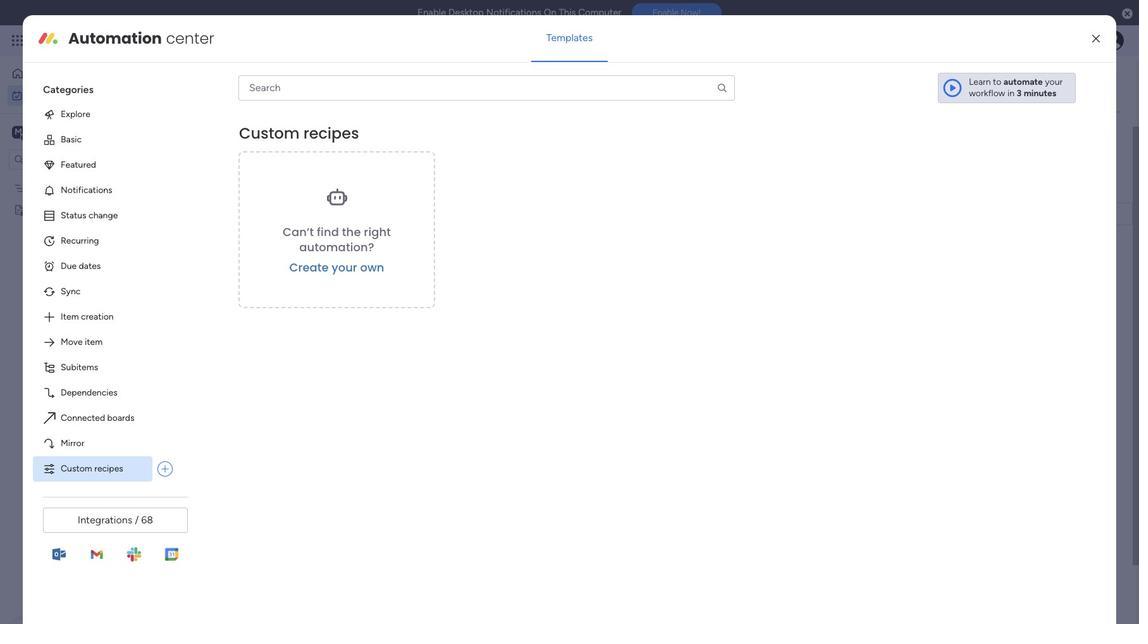 Task type: locate. For each thing, give the bounding box(es) containing it.
dependencies
[[61, 387, 118, 398]]

this
[[559, 7, 576, 18], [213, 297, 236, 313]]

1 vertical spatial your
[[332, 259, 357, 275]]

templates button
[[531, 23, 608, 53]]

items inside this week / 0 items
[[289, 301, 310, 311]]

private board image
[[13, 203, 25, 216]]

None search field
[[187, 127, 306, 147]]

recurring option
[[33, 228, 183, 254]]

Filter dashboard by text search field
[[187, 127, 306, 147]]

enable for enable desktop notifications on this computer
[[418, 7, 446, 18]]

1 vertical spatial custom recipes
[[61, 463, 123, 474]]

1 vertical spatial work
[[42, 90, 61, 100]]

1 horizontal spatial custom recipes
[[239, 123, 359, 144]]

your
[[1046, 77, 1063, 87], [332, 259, 357, 275]]

computer
[[579, 7, 622, 18]]

connected boards
[[61, 413, 135, 423]]

/ right past
[[277, 183, 283, 199]]

1 horizontal spatial notifications
[[486, 7, 542, 18]]

home image
[[11, 67, 24, 80]]

1 vertical spatial custom
[[61, 463, 92, 474]]

0
[[261, 255, 267, 266], [281, 301, 286, 311]]

custom
[[239, 123, 300, 144], [61, 463, 92, 474]]

1 horizontal spatial enable
[[653, 8, 679, 18]]

your workflow in
[[970, 77, 1063, 99]]

custom inside option
[[61, 463, 92, 474]]

work
[[224, 73, 275, 102]]

0 vertical spatial your
[[1046, 77, 1063, 87]]

main workspace
[[29, 126, 104, 138]]

0 vertical spatial work
[[102, 33, 125, 47]]

work
[[102, 33, 125, 47], [42, 90, 61, 100]]

2 vertical spatial items
[[289, 301, 310, 311]]

dates
[[241, 183, 274, 199], [79, 261, 101, 271]]

main
[[29, 126, 51, 138]]

1 horizontal spatial 0
[[281, 301, 286, 311]]

item creation option
[[33, 304, 183, 330]]

1 vertical spatial items
[[269, 255, 291, 266]]

create your own link
[[290, 259, 384, 275]]

today
[[213, 251, 249, 267]]

enable
[[418, 7, 446, 18], [653, 8, 679, 18]]

work up the explore
[[42, 90, 61, 100]]

0 horizontal spatial dates
[[79, 261, 101, 271]]

enable now!
[[653, 8, 701, 18]]

my for my work
[[28, 90, 40, 100]]

search image for filter dashboard by text search field
[[291, 132, 301, 142]]

dapulse close image
[[1123, 8, 1134, 20]]

Search for a column type search field
[[239, 75, 735, 101]]

0 vertical spatial recipes
[[304, 123, 359, 144]]

this left week
[[213, 297, 236, 313]]

learn
[[970, 77, 991, 87]]

item creation
[[61, 311, 114, 322]]

my inside "button"
[[28, 90, 40, 100]]

past dates /
[[213, 183, 286, 199]]

1 vertical spatial search image
[[291, 132, 301, 142]]

subitems option
[[33, 355, 183, 380]]

option
[[0, 177, 161, 179]]

enable inside 'button'
[[653, 8, 679, 18]]

custom down work at the top left of page
[[239, 123, 300, 144]]

your inside the your workflow in
[[1046, 77, 1063, 87]]

1 vertical spatial dates
[[79, 261, 101, 271]]

items down create
[[289, 301, 310, 311]]

list box
[[0, 175, 161, 391]]

recipes inside option
[[94, 463, 123, 474]]

notifications
[[486, 7, 542, 18], [61, 185, 112, 195]]

0 horizontal spatial custom recipes
[[61, 463, 123, 474]]

my
[[190, 73, 219, 102], [28, 90, 40, 100]]

1 vertical spatial 0
[[281, 301, 286, 311]]

0 horizontal spatial your
[[332, 259, 357, 275]]

0 horizontal spatial custom
[[61, 463, 92, 474]]

recipes
[[304, 123, 359, 144], [94, 463, 123, 474]]

0 vertical spatial dates
[[241, 183, 274, 199]]

workspace selection element
[[12, 124, 106, 141]]

my for my work
[[190, 73, 219, 102]]

my left categories
[[28, 90, 40, 100]]

0 inside today / 0 items
[[261, 255, 267, 266]]

0 horizontal spatial my
[[28, 90, 40, 100]]

minutes
[[1024, 88, 1057, 99]]

1 vertical spatial notifications
[[61, 185, 112, 195]]

custom recipes
[[239, 123, 359, 144], [61, 463, 123, 474]]

boards
[[107, 413, 135, 423]]

items down can't
[[269, 255, 291, 266]]

3
[[1017, 88, 1022, 99]]

/ left 68
[[135, 514, 139, 526]]

/
[[277, 183, 283, 199], [252, 251, 258, 267], [272, 297, 278, 313], [135, 514, 139, 526]]

0 horizontal spatial recipes
[[94, 463, 123, 474]]

dates for past
[[241, 183, 274, 199]]

notifications up status change
[[61, 185, 112, 195]]

0 right "today" on the top
[[261, 255, 267, 266]]

0 vertical spatial custom
[[239, 123, 300, 144]]

1 horizontal spatial search image
[[717, 82, 728, 94]]

sync
[[61, 286, 81, 297]]

0 horizontal spatial work
[[42, 90, 61, 100]]

m
[[15, 126, 22, 137]]

items inside today / 0 items
[[269, 255, 291, 266]]

work for monday
[[102, 33, 125, 47]]

marketing
[[30, 183, 69, 193]]

notifications left on
[[486, 7, 542, 18]]

search image
[[717, 82, 728, 94], [291, 132, 301, 142]]

status
[[61, 210, 86, 221]]

dates right past
[[241, 183, 274, 199]]

notifications option
[[33, 178, 183, 203]]

0 horizontal spatial notifications
[[61, 185, 112, 195]]

work right monday
[[102, 33, 125, 47]]

can't find the right automation? create your own
[[283, 224, 391, 275]]

basic
[[61, 134, 82, 145]]

management
[[128, 33, 197, 47]]

right
[[364, 224, 391, 240]]

center
[[166, 28, 214, 49]]

1 vertical spatial this
[[213, 297, 236, 313]]

work inside "button"
[[42, 90, 61, 100]]

subitems
[[61, 362, 98, 373]]

None search field
[[239, 75, 735, 101]]

my work
[[28, 90, 61, 100]]

your down "automation?"
[[332, 259, 357, 275]]

my left work at the top left of page
[[190, 73, 219, 102]]

desktop
[[449, 7, 484, 18]]

items
[[377, 131, 399, 142], [269, 255, 291, 266], [289, 301, 310, 311]]

your up 'minutes'
[[1046, 77, 1063, 87]]

/ right week
[[272, 297, 278, 313]]

0 vertical spatial custom recipes
[[239, 123, 359, 144]]

search image for search for a column type search box
[[717, 82, 728, 94]]

0 horizontal spatial 0
[[261, 255, 267, 266]]

creation
[[81, 311, 114, 322]]

custom down mirror
[[61, 463, 92, 474]]

1 horizontal spatial work
[[102, 33, 125, 47]]

integrations / 68 button
[[43, 508, 188, 533]]

status change option
[[33, 203, 183, 228]]

1 horizontal spatial your
[[1046, 77, 1063, 87]]

lottie animation element
[[0, 496, 161, 624]]

enable now! button
[[632, 3, 722, 22]]

0 right week
[[281, 301, 286, 311]]

0 vertical spatial 0
[[261, 255, 267, 266]]

automation
[[68, 28, 162, 49]]

featured option
[[33, 152, 183, 178]]

1 vertical spatial recipes
[[94, 463, 123, 474]]

items right done
[[377, 131, 399, 142]]

custom recipes option
[[33, 456, 153, 482]]

1 horizontal spatial this
[[559, 7, 576, 18]]

status change
[[61, 210, 118, 221]]

work for my
[[42, 90, 61, 100]]

dates right the due
[[79, 261, 101, 271]]

marketing plan
[[30, 183, 88, 193]]

enable left now! at the right of the page
[[653, 8, 679, 18]]

integrations
[[78, 514, 132, 526]]

automation  center image
[[38, 28, 58, 49]]

1 horizontal spatial my
[[190, 73, 219, 102]]

this right on
[[559, 7, 576, 18]]

enable left desktop
[[418, 7, 446, 18]]

0 horizontal spatial enable
[[418, 7, 446, 18]]

kendall parks image
[[1104, 30, 1125, 51]]

0 vertical spatial search image
[[717, 82, 728, 94]]

1 horizontal spatial custom
[[239, 123, 300, 144]]

0 inside this week / 0 items
[[281, 301, 286, 311]]

dates inside option
[[79, 261, 101, 271]]

1 horizontal spatial recipes
[[304, 123, 359, 144]]

0 horizontal spatial search image
[[291, 132, 301, 142]]

1 horizontal spatial dates
[[241, 183, 274, 199]]

3 minutes
[[1017, 88, 1057, 99]]

enable for enable now!
[[653, 8, 679, 18]]



Task type: vqa. For each thing, say whether or not it's contained in the screenshot.
Help to the right
no



Task type: describe. For each thing, give the bounding box(es) containing it.
now!
[[681, 8, 701, 18]]

can't
[[283, 224, 314, 240]]

plan
[[72, 183, 88, 193]]

your inside 'can't find the right automation? create your own'
[[332, 259, 357, 275]]

due dates option
[[33, 254, 183, 279]]

move
[[61, 337, 83, 347]]

workspace
[[54, 126, 104, 138]]

to
[[994, 77, 1002, 87]]

select product image
[[11, 34, 24, 47]]

my work
[[190, 73, 275, 102]]

featured
[[61, 159, 96, 170]]

the
[[342, 224, 361, 240]]

68
[[141, 514, 153, 526]]

0 horizontal spatial this
[[213, 297, 236, 313]]

week
[[239, 297, 269, 313]]

own
[[360, 259, 384, 275]]

today / 0 items
[[213, 251, 291, 267]]

find
[[317, 224, 339, 240]]

lottie animation image
[[0, 496, 161, 624]]

monday
[[56, 33, 100, 47]]

list box containing marketing plan
[[0, 175, 161, 391]]

Search in workspace field
[[27, 152, 106, 166]]

item
[[61, 311, 79, 322]]

in
[[1008, 88, 1015, 99]]

custom recipes inside option
[[61, 463, 123, 474]]

move item
[[61, 337, 103, 347]]

notes
[[30, 204, 54, 215]]

workflow
[[970, 88, 1006, 99]]

integrations / 68
[[78, 514, 153, 526]]

0 vertical spatial notifications
[[486, 7, 542, 18]]

automate
[[1004, 77, 1044, 87]]

0 vertical spatial this
[[559, 7, 576, 18]]

see plans image
[[210, 33, 221, 48]]

categories list box
[[33, 73, 193, 482]]

my work button
[[8, 85, 136, 105]]

connected
[[61, 413, 105, 423]]

mirror
[[61, 438, 84, 449]]

sync option
[[33, 279, 183, 304]]

dependencies option
[[33, 380, 183, 406]]

done
[[354, 131, 375, 142]]

on
[[544, 7, 557, 18]]

recurring
[[61, 235, 99, 246]]

dates for due
[[79, 261, 101, 271]]

/ inside button
[[135, 514, 139, 526]]

hide
[[334, 131, 352, 142]]

basic option
[[33, 127, 183, 152]]

item
[[85, 337, 103, 347]]

past
[[213, 183, 238, 199]]

hide done items
[[334, 131, 399, 142]]

move item option
[[33, 330, 183, 355]]

change
[[89, 210, 118, 221]]

categories
[[43, 83, 94, 95]]

due dates
[[61, 261, 101, 271]]

notifications inside notifications option
[[61, 185, 112, 195]]

automation center
[[68, 28, 214, 49]]

this week / 0 items
[[213, 297, 310, 313]]

workspace image
[[12, 125, 25, 139]]

templates
[[547, 32, 593, 44]]

categories heading
[[33, 73, 183, 102]]

explore
[[61, 109, 90, 120]]

learn to automate
[[970, 77, 1044, 87]]

create
[[290, 259, 329, 275]]

monday work management
[[56, 33, 197, 47]]

due
[[61, 261, 77, 271]]

automation?
[[300, 239, 374, 255]]

explore option
[[33, 102, 183, 127]]

connected boards option
[[33, 406, 183, 431]]

mirror option
[[33, 431, 183, 456]]

enable desktop notifications on this computer
[[418, 7, 622, 18]]

/ right "today" on the top
[[252, 251, 258, 267]]

0 vertical spatial items
[[377, 131, 399, 142]]



